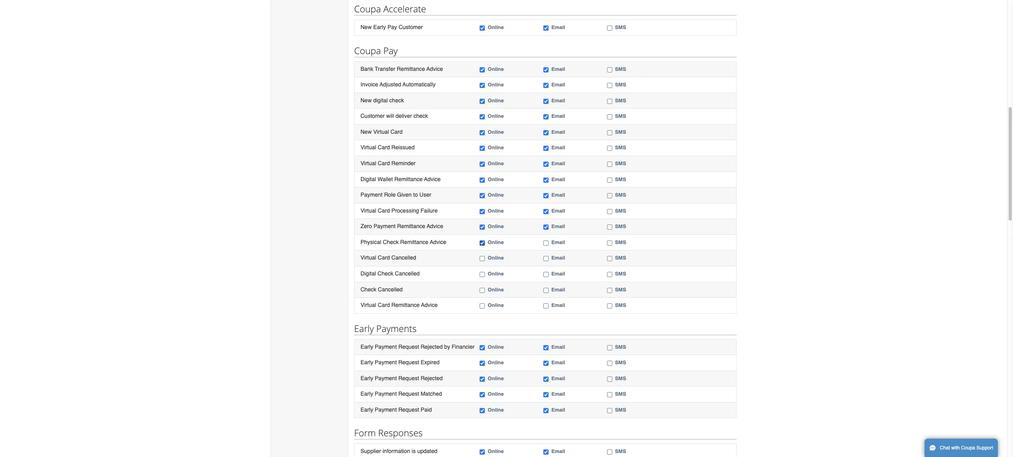 Task type: describe. For each thing, give the bounding box(es) containing it.
sms for digital check cancelled
[[615, 271, 627, 277]]

online for early payment request paid
[[488, 407, 504, 413]]

invoice adjusted automatically
[[361, 81, 436, 88]]

0 horizontal spatial check
[[390, 97, 404, 104]]

online for digital check cancelled
[[488, 271, 504, 277]]

online for invoice adjusted automatically
[[488, 82, 504, 88]]

failure
[[421, 208, 438, 214]]

1 horizontal spatial customer
[[399, 24, 423, 30]]

role
[[384, 192, 396, 198]]

remittance for wallet
[[395, 176, 423, 182]]

coupa accelerate
[[354, 2, 426, 15]]

virtual card remittance advice
[[361, 302, 438, 309]]

advice for zero payment remittance advice
[[427, 223, 444, 230]]

sms for supplier information is updated
[[615, 449, 627, 455]]

physical check remittance advice
[[361, 239, 447, 245]]

virtual card reissued
[[361, 144, 415, 151]]

email for check cancelled
[[552, 287, 566, 293]]

deliver
[[396, 113, 412, 119]]

virtual for virtual card remittance advice
[[361, 302, 377, 309]]

automatically
[[403, 81, 436, 88]]

email for virtual card remittance advice
[[552, 303, 566, 309]]

early for early payments
[[354, 322, 374, 335]]

responses
[[378, 427, 423, 440]]

check cancelled
[[361, 286, 403, 293]]

cancelled for virtual card cancelled
[[392, 255, 417, 261]]

virtual for virtual card processing failure
[[361, 208, 377, 214]]

online for zero payment remittance advice
[[488, 224, 504, 230]]

customer will deliver check
[[361, 113, 428, 119]]

rejected for early payment request rejected by financier
[[421, 344, 443, 350]]

card for reissued
[[378, 144, 390, 151]]

request for early payment request rejected
[[399, 375, 419, 382]]

online for bank transfer remittance advice
[[488, 66, 504, 72]]

new early pay customer
[[361, 24, 423, 30]]

email for customer will deliver check
[[552, 113, 566, 119]]

email for supplier information is updated
[[552, 449, 566, 455]]

rejected for early payment request rejected
[[421, 375, 443, 382]]

sms for early payment request paid
[[615, 407, 627, 413]]

early payment request matched
[[361, 391, 442, 398]]

online for check cancelled
[[488, 287, 504, 293]]

remittance for transfer
[[397, 66, 425, 72]]

remittance for card
[[392, 302, 420, 309]]

email for early payment request paid
[[552, 407, 566, 413]]

request for early payment request rejected by financier
[[399, 344, 419, 350]]

invoice
[[361, 81, 378, 88]]

supplier
[[361, 449, 381, 455]]

cancelled for digital check cancelled
[[395, 271, 420, 277]]

1 horizontal spatial check
[[414, 113, 428, 119]]

sms for check cancelled
[[615, 287, 627, 293]]

sms for virtual card remittance advice
[[615, 303, 627, 309]]

payment for early payment request expired
[[375, 360, 397, 366]]

email for payment role given to user
[[552, 192, 566, 198]]

online for virtual card reissued
[[488, 145, 504, 151]]

online for virtual card cancelled
[[488, 255, 504, 261]]

transfer
[[375, 66, 396, 72]]

online for virtual card remittance advice
[[488, 303, 504, 309]]

chat
[[941, 446, 951, 451]]

payment left role
[[361, 192, 383, 198]]

virtual card processing failure
[[361, 208, 438, 214]]

early payment request paid
[[361, 407, 432, 413]]

sms for new early pay customer
[[615, 24, 627, 30]]

virtual for virtual card cancelled
[[361, 255, 377, 261]]

online for virtual card processing failure
[[488, 208, 504, 214]]

sms for virtual card reminder
[[615, 161, 627, 167]]

1 vertical spatial pay
[[384, 44, 398, 57]]

sms for digital wallet remittance advice
[[615, 176, 627, 182]]

new for new virtual card
[[361, 129, 372, 135]]

early payment request rejected by financier
[[361, 344, 475, 350]]

online for new virtual card
[[488, 129, 504, 135]]

payment role given to user
[[361, 192, 432, 198]]

early for early payment request rejected by financier
[[361, 344, 374, 350]]

online for virtual card reminder
[[488, 161, 504, 167]]

virtual up virtual card reissued at the top left
[[373, 129, 389, 135]]

online for supplier information is updated
[[488, 449, 504, 455]]

sms for bank transfer remittance advice
[[615, 66, 627, 72]]

email for digital wallet remittance advice
[[552, 176, 566, 182]]

payments
[[377, 322, 417, 335]]

digital check cancelled
[[361, 271, 420, 277]]

email for virtual card reminder
[[552, 161, 566, 167]]

email for new early pay customer
[[552, 24, 566, 30]]

request for early payment request matched
[[399, 391, 419, 398]]

virtual card reminder
[[361, 160, 416, 167]]

expired
[[421, 360, 440, 366]]

digital wallet remittance advice
[[361, 176, 441, 182]]

coupa for coupa pay
[[354, 44, 381, 57]]

sms for early payment request rejected
[[615, 376, 627, 382]]

payment for early payment request matched
[[375, 391, 397, 398]]

card down customer will deliver check
[[391, 129, 403, 135]]

coupa for coupa accelerate
[[354, 2, 381, 15]]

digital for digital wallet remittance advice
[[361, 176, 376, 182]]

advice for physical check remittance advice
[[430, 239, 447, 245]]

user
[[420, 192, 432, 198]]

chat with coupa support button
[[925, 439, 999, 458]]

advice for virtual card remittance advice
[[421, 302, 438, 309]]

financier
[[452, 344, 475, 350]]

virtual card cancelled
[[361, 255, 417, 261]]

matched
[[421, 391, 442, 398]]

card for remittance
[[378, 302, 390, 309]]

sms for new virtual card
[[615, 129, 627, 135]]

zero
[[361, 223, 372, 230]]

email for new virtual card
[[552, 129, 566, 135]]

email for early payment request matched
[[552, 392, 566, 398]]

by
[[445, 344, 450, 350]]

chat with coupa support
[[941, 446, 994, 451]]



Task type: locate. For each thing, give the bounding box(es) containing it.
1 vertical spatial coupa
[[354, 44, 381, 57]]

sms for early payment request expired
[[615, 360, 627, 366]]

7 email from the top
[[552, 145, 566, 151]]

email for digital check cancelled
[[552, 271, 566, 277]]

virtual down 'new virtual card'
[[361, 144, 377, 151]]

early down early payments
[[361, 344, 374, 350]]

request for early payment request paid
[[399, 407, 419, 413]]

0 vertical spatial digital
[[361, 176, 376, 182]]

sms for payment role given to user
[[615, 192, 627, 198]]

sms for zero payment remittance advice
[[615, 224, 627, 230]]

7 sms from the top
[[615, 145, 627, 151]]

early for early payment request expired
[[361, 360, 374, 366]]

coupa up bank
[[354, 44, 381, 57]]

9 online from the top
[[488, 176, 504, 182]]

card for processing
[[378, 208, 390, 214]]

4 email from the top
[[552, 98, 566, 104]]

online for new digital check
[[488, 98, 504, 104]]

1 vertical spatial cancelled
[[395, 271, 420, 277]]

early up early payment request paid
[[361, 391, 374, 398]]

virtual for virtual card reissued
[[361, 144, 377, 151]]

email for bank transfer remittance advice
[[552, 66, 566, 72]]

payment for early payment request rejected
[[375, 375, 397, 382]]

accelerate
[[384, 2, 426, 15]]

given
[[397, 192, 412, 198]]

17 sms from the top
[[615, 303, 627, 309]]

sms for customer will deliver check
[[615, 113, 627, 119]]

1 digital from the top
[[361, 176, 376, 182]]

2 email from the top
[[552, 66, 566, 72]]

payment
[[361, 192, 383, 198], [374, 223, 396, 230], [375, 344, 397, 350], [375, 360, 397, 366], [375, 375, 397, 382], [375, 391, 397, 398], [375, 407, 397, 413]]

sms
[[615, 24, 627, 30], [615, 66, 627, 72], [615, 82, 627, 88], [615, 98, 627, 104], [615, 113, 627, 119], [615, 129, 627, 135], [615, 145, 627, 151], [615, 161, 627, 167], [615, 176, 627, 182], [615, 192, 627, 198], [615, 208, 627, 214], [615, 224, 627, 230], [615, 240, 627, 245], [615, 255, 627, 261], [615, 271, 627, 277], [615, 287, 627, 293], [615, 303, 627, 309], [615, 344, 627, 350], [615, 360, 627, 366], [615, 376, 627, 382], [615, 392, 627, 398], [615, 407, 627, 413], [615, 449, 627, 455]]

digital for digital check cancelled
[[361, 271, 376, 277]]

1 request from the top
[[399, 344, 419, 350]]

3 request from the top
[[399, 375, 419, 382]]

21 email from the top
[[552, 392, 566, 398]]

0 vertical spatial check
[[390, 97, 404, 104]]

remittance down processing
[[397, 223, 426, 230]]

4 sms from the top
[[615, 98, 627, 104]]

pay up the transfer at the left
[[384, 44, 398, 57]]

sms for virtual card cancelled
[[615, 255, 627, 261]]

new up coupa pay
[[361, 24, 372, 30]]

21 sms from the top
[[615, 392, 627, 398]]

2 vertical spatial new
[[361, 129, 372, 135]]

10 online from the top
[[488, 192, 504, 198]]

1 vertical spatial check
[[414, 113, 428, 119]]

early
[[373, 24, 386, 30], [354, 322, 374, 335], [361, 344, 374, 350], [361, 360, 374, 366], [361, 375, 374, 382], [361, 391, 374, 398], [361, 407, 374, 413]]

remittance up payments
[[392, 302, 420, 309]]

6 sms from the top
[[615, 129, 627, 135]]

20 sms from the top
[[615, 376, 627, 382]]

17 online from the top
[[488, 303, 504, 309]]

0 vertical spatial rejected
[[421, 344, 443, 350]]

check down digital check cancelled
[[361, 286, 377, 293]]

3 new from the top
[[361, 129, 372, 135]]

online for physical check remittance advice
[[488, 240, 504, 245]]

request down early payment request rejected
[[399, 391, 419, 398]]

22 email from the top
[[552, 407, 566, 413]]

0 vertical spatial pay
[[388, 24, 397, 30]]

20 online from the top
[[488, 376, 504, 382]]

request up early payment request matched
[[399, 375, 419, 382]]

new digital check
[[361, 97, 404, 104]]

form responses
[[354, 427, 423, 440]]

19 email from the top
[[552, 360, 566, 366]]

new virtual card
[[361, 129, 403, 135]]

8 sms from the top
[[615, 161, 627, 167]]

4 online from the top
[[488, 98, 504, 104]]

new up virtual card reissued at the top left
[[361, 129, 372, 135]]

email for zero payment remittance advice
[[552, 224, 566, 230]]

email for virtual card processing failure
[[552, 208, 566, 214]]

8 online from the top
[[488, 161, 504, 167]]

1 email from the top
[[552, 24, 566, 30]]

coupa inside button
[[962, 446, 976, 451]]

18 online from the top
[[488, 344, 504, 350]]

payment down early payment request expired
[[375, 375, 397, 382]]

0 vertical spatial new
[[361, 24, 372, 30]]

payment down early payment request matched
[[375, 407, 397, 413]]

14 online from the top
[[488, 255, 504, 261]]

21 online from the top
[[488, 392, 504, 398]]

15 email from the top
[[552, 271, 566, 277]]

online
[[488, 24, 504, 30], [488, 66, 504, 72], [488, 82, 504, 88], [488, 98, 504, 104], [488, 113, 504, 119], [488, 129, 504, 135], [488, 145, 504, 151], [488, 161, 504, 167], [488, 176, 504, 182], [488, 192, 504, 198], [488, 208, 504, 214], [488, 224, 504, 230], [488, 240, 504, 245], [488, 255, 504, 261], [488, 271, 504, 277], [488, 287, 504, 293], [488, 303, 504, 309], [488, 344, 504, 350], [488, 360, 504, 366], [488, 376, 504, 382], [488, 392, 504, 398], [488, 407, 504, 413], [488, 449, 504, 455]]

early for early payment request paid
[[361, 407, 374, 413]]

None checkbox
[[480, 26, 485, 31], [544, 26, 549, 31], [607, 26, 613, 31], [480, 67, 485, 72], [544, 67, 549, 72], [607, 67, 613, 72], [480, 83, 485, 88], [544, 83, 549, 88], [480, 99, 485, 104], [544, 99, 549, 104], [607, 99, 613, 104], [480, 115, 485, 120], [607, 115, 613, 120], [480, 130, 485, 135], [544, 130, 549, 135], [607, 146, 613, 151], [544, 162, 549, 167], [480, 178, 485, 183], [544, 178, 549, 183], [607, 178, 613, 183], [480, 193, 485, 199], [607, 193, 613, 199], [544, 209, 549, 214], [544, 225, 549, 230], [607, 225, 613, 230], [607, 241, 613, 246], [480, 256, 485, 262], [607, 256, 613, 262], [544, 272, 549, 277], [607, 272, 613, 277], [544, 304, 549, 309], [544, 361, 549, 366], [480, 377, 485, 382], [480, 393, 485, 398], [607, 393, 613, 398], [480, 409, 485, 414], [480, 450, 485, 455], [607, 450, 613, 455], [480, 26, 485, 31], [544, 26, 549, 31], [607, 26, 613, 31], [480, 67, 485, 72], [544, 67, 549, 72], [607, 67, 613, 72], [480, 83, 485, 88], [544, 83, 549, 88], [480, 99, 485, 104], [544, 99, 549, 104], [607, 99, 613, 104], [480, 115, 485, 120], [607, 115, 613, 120], [480, 130, 485, 135], [544, 130, 549, 135], [607, 146, 613, 151], [544, 162, 549, 167], [480, 178, 485, 183], [544, 178, 549, 183], [607, 178, 613, 183], [480, 193, 485, 199], [607, 193, 613, 199], [544, 209, 549, 214], [544, 225, 549, 230], [607, 225, 613, 230], [607, 241, 613, 246], [480, 256, 485, 262], [607, 256, 613, 262], [544, 272, 549, 277], [607, 272, 613, 277], [544, 304, 549, 309], [544, 361, 549, 366], [480, 377, 485, 382], [480, 393, 485, 398], [607, 393, 613, 398], [480, 409, 485, 414], [480, 450, 485, 455], [607, 450, 613, 455]]

19 online from the top
[[488, 360, 504, 366]]

request
[[399, 344, 419, 350], [399, 360, 419, 366], [399, 375, 419, 382], [399, 391, 419, 398], [399, 407, 419, 413]]

digital up check cancelled
[[361, 271, 376, 277]]

digital
[[373, 97, 388, 104]]

check for physical
[[383, 239, 399, 245]]

None checkbox
[[607, 83, 613, 88], [544, 115, 549, 120], [607, 130, 613, 135], [480, 146, 485, 151], [544, 146, 549, 151], [480, 162, 485, 167], [607, 162, 613, 167], [544, 193, 549, 199], [480, 209, 485, 214], [607, 209, 613, 214], [480, 225, 485, 230], [480, 241, 485, 246], [544, 241, 549, 246], [544, 256, 549, 262], [480, 272, 485, 277], [480, 288, 485, 293], [544, 288, 549, 293], [607, 288, 613, 293], [480, 304, 485, 309], [607, 304, 613, 309], [480, 345, 485, 351], [544, 345, 549, 351], [607, 345, 613, 351], [480, 361, 485, 366], [607, 361, 613, 366], [544, 377, 549, 382], [607, 377, 613, 382], [544, 393, 549, 398], [544, 409, 549, 414], [607, 409, 613, 414], [544, 450, 549, 455], [607, 83, 613, 88], [544, 115, 549, 120], [607, 130, 613, 135], [480, 146, 485, 151], [544, 146, 549, 151], [480, 162, 485, 167], [607, 162, 613, 167], [544, 193, 549, 199], [480, 209, 485, 214], [607, 209, 613, 214], [480, 225, 485, 230], [480, 241, 485, 246], [544, 241, 549, 246], [544, 256, 549, 262], [480, 272, 485, 277], [480, 288, 485, 293], [544, 288, 549, 293], [607, 288, 613, 293], [480, 304, 485, 309], [607, 304, 613, 309], [480, 345, 485, 351], [544, 345, 549, 351], [607, 345, 613, 351], [480, 361, 485, 366], [607, 361, 613, 366], [544, 377, 549, 382], [607, 377, 613, 382], [544, 393, 549, 398], [544, 409, 549, 414], [607, 409, 613, 414], [544, 450, 549, 455]]

virtual down virtual card reissued at the top left
[[361, 160, 377, 167]]

is
[[412, 449, 416, 455]]

2 vertical spatial cancelled
[[378, 286, 403, 293]]

12 online from the top
[[488, 224, 504, 230]]

check right 'deliver'
[[414, 113, 428, 119]]

2 online from the top
[[488, 66, 504, 72]]

sms for new digital check
[[615, 98, 627, 104]]

card for cancelled
[[378, 255, 390, 261]]

early payment request rejected
[[361, 375, 443, 382]]

12 email from the top
[[552, 224, 566, 230]]

card for reminder
[[378, 160, 390, 167]]

5 request from the top
[[399, 407, 419, 413]]

check down invoice adjusted automatically
[[390, 97, 404, 104]]

11 sms from the top
[[615, 208, 627, 214]]

6 online from the top
[[488, 129, 504, 135]]

reminder
[[392, 160, 416, 167]]

digital left wallet
[[361, 176, 376, 182]]

check down virtual card cancelled
[[378, 271, 394, 277]]

early down early payment request expired
[[361, 375, 374, 382]]

supplier information is updated
[[361, 449, 438, 455]]

coupa pay
[[354, 44, 398, 57]]

sms for physical check remittance advice
[[615, 240, 627, 245]]

2 sms from the top
[[615, 66, 627, 72]]

early for early payment request rejected
[[361, 375, 374, 382]]

advice for digital wallet remittance advice
[[424, 176, 441, 182]]

18 email from the top
[[552, 344, 566, 350]]

sms for early payment request matched
[[615, 392, 627, 398]]

online for payment role given to user
[[488, 192, 504, 198]]

customer
[[399, 24, 423, 30], [361, 113, 385, 119]]

physical
[[361, 239, 382, 245]]

23 sms from the top
[[615, 449, 627, 455]]

will
[[387, 113, 394, 119]]

email for early payment request expired
[[552, 360, 566, 366]]

23 online from the top
[[488, 449, 504, 455]]

cancelled
[[392, 255, 417, 261], [395, 271, 420, 277], [378, 286, 403, 293]]

15 sms from the top
[[615, 271, 627, 277]]

email for early payment request rejected
[[552, 376, 566, 382]]

14 email from the top
[[552, 255, 566, 261]]

payment down early payments
[[375, 344, 397, 350]]

new
[[361, 24, 372, 30], [361, 97, 372, 104], [361, 129, 372, 135]]

early payment request expired
[[361, 360, 440, 366]]

13 sms from the top
[[615, 240, 627, 245]]

request up early payment request expired
[[399, 344, 419, 350]]

payment for early payment request paid
[[375, 407, 397, 413]]

0 vertical spatial check
[[383, 239, 399, 245]]

request down early payment request matched
[[399, 407, 419, 413]]

18 sms from the top
[[615, 344, 627, 350]]

customer down the accelerate
[[399, 24, 423, 30]]

sms for virtual card processing failure
[[615, 208, 627, 214]]

email for invoice adjusted automatically
[[552, 82, 566, 88]]

16 online from the top
[[488, 287, 504, 293]]

16 email from the top
[[552, 287, 566, 293]]

updated
[[418, 449, 438, 455]]

card down check cancelled
[[378, 302, 390, 309]]

support
[[977, 446, 994, 451]]

4 request from the top
[[399, 391, 419, 398]]

remittance for payment
[[397, 223, 426, 230]]

coupa right with
[[962, 446, 976, 451]]

3 sms from the top
[[615, 82, 627, 88]]

payment for zero payment remittance advice
[[374, 223, 396, 230]]

early left payments
[[354, 322, 374, 335]]

virtual down check cancelled
[[361, 302, 377, 309]]

12 sms from the top
[[615, 224, 627, 230]]

1 rejected from the top
[[421, 344, 443, 350]]

online for early payment request rejected by financier
[[488, 344, 504, 350]]

remittance up automatically on the top
[[397, 66, 425, 72]]

pay
[[388, 24, 397, 30], [384, 44, 398, 57]]

email for early payment request rejected by financier
[[552, 344, 566, 350]]

16 sms from the top
[[615, 287, 627, 293]]

check
[[390, 97, 404, 104], [414, 113, 428, 119]]

5 sms from the top
[[615, 113, 627, 119]]

card up digital check cancelled
[[378, 255, 390, 261]]

payment for early payment request rejected by financier
[[375, 344, 397, 350]]

cancelled down digital check cancelled
[[378, 286, 403, 293]]

1 vertical spatial customer
[[361, 113, 385, 119]]

11 online from the top
[[488, 208, 504, 214]]

cancelled down physical check remittance advice
[[392, 255, 417, 261]]

19 sms from the top
[[615, 360, 627, 366]]

13 email from the top
[[552, 240, 566, 245]]

with
[[952, 446, 960, 451]]

payment up early payment request rejected
[[375, 360, 397, 366]]

new for new early pay customer
[[361, 24, 372, 30]]

wallet
[[378, 176, 393, 182]]

remittance
[[397, 66, 425, 72], [395, 176, 423, 182], [397, 223, 426, 230], [400, 239, 429, 245], [392, 302, 420, 309]]

cancelled down virtual card cancelled
[[395, 271, 420, 277]]

request up early payment request rejected
[[399, 360, 419, 366]]

9 sms from the top
[[615, 176, 627, 182]]

adjusted
[[380, 81, 401, 88]]

early down coupa accelerate at top left
[[373, 24, 386, 30]]

virtual
[[373, 129, 389, 135], [361, 144, 377, 151], [361, 160, 377, 167], [361, 208, 377, 214], [361, 255, 377, 261], [361, 302, 377, 309]]

email for virtual card reissued
[[552, 145, 566, 151]]

8 email from the top
[[552, 161, 566, 167]]

remittance down zero payment remittance advice at the left of page
[[400, 239, 429, 245]]

3 email from the top
[[552, 82, 566, 88]]

22 online from the top
[[488, 407, 504, 413]]

0 vertical spatial customer
[[399, 24, 423, 30]]

early for early payment request matched
[[361, 391, 374, 398]]

0 horizontal spatial customer
[[361, 113, 385, 119]]

information
[[383, 449, 410, 455]]

check
[[383, 239, 399, 245], [378, 271, 394, 277], [361, 286, 377, 293]]

rejected up matched
[[421, 375, 443, 382]]

email for virtual card cancelled
[[552, 255, 566, 261]]

card down 'new virtual card'
[[378, 144, 390, 151]]

1 sms from the top
[[615, 24, 627, 30]]

9 email from the top
[[552, 176, 566, 182]]

15 online from the top
[[488, 271, 504, 277]]

2 digital from the top
[[361, 271, 376, 277]]

11 email from the top
[[552, 208, 566, 214]]

sms for virtual card reissued
[[615, 145, 627, 151]]

2 vertical spatial coupa
[[962, 446, 976, 451]]

1 vertical spatial check
[[378, 271, 394, 277]]

pay down coupa accelerate at top left
[[388, 24, 397, 30]]

5 online from the top
[[488, 113, 504, 119]]

coupa
[[354, 2, 381, 15], [354, 44, 381, 57], [962, 446, 976, 451]]

6 email from the top
[[552, 129, 566, 135]]

processing
[[392, 208, 419, 214]]

new left digital
[[361, 97, 372, 104]]

online for early payment request rejected
[[488, 376, 504, 382]]

early up "form"
[[361, 407, 374, 413]]

payment right zero
[[374, 223, 396, 230]]

1 vertical spatial rejected
[[421, 375, 443, 382]]

bank
[[361, 66, 374, 72]]

check up virtual card cancelled
[[383, 239, 399, 245]]

10 email from the top
[[552, 192, 566, 198]]

virtual up zero
[[361, 208, 377, 214]]

5 email from the top
[[552, 113, 566, 119]]

sms for invoice adjusted automatically
[[615, 82, 627, 88]]

0 vertical spatial cancelled
[[392, 255, 417, 261]]

2 request from the top
[[399, 360, 419, 366]]

1 online from the top
[[488, 24, 504, 30]]

23 email from the top
[[552, 449, 566, 455]]

14 sms from the top
[[615, 255, 627, 261]]

zero payment remittance advice
[[361, 223, 444, 230]]

2 new from the top
[[361, 97, 372, 104]]

email for new digital check
[[552, 98, 566, 104]]

payment up early payment request paid
[[375, 391, 397, 398]]

online for early payment request expired
[[488, 360, 504, 366]]

online for digital wallet remittance advice
[[488, 176, 504, 182]]

coupa up new early pay customer
[[354, 2, 381, 15]]

rejected left by
[[421, 344, 443, 350]]

online for customer will deliver check
[[488, 113, 504, 119]]

check for digital
[[378, 271, 394, 277]]

reissued
[[392, 144, 415, 151]]

online for new early pay customer
[[488, 24, 504, 30]]

3 online from the top
[[488, 82, 504, 88]]

20 email from the top
[[552, 376, 566, 382]]

early up early payment request rejected
[[361, 360, 374, 366]]

22 sms from the top
[[615, 407, 627, 413]]

card up wallet
[[378, 160, 390, 167]]

17 email from the top
[[552, 303, 566, 309]]

10 sms from the top
[[615, 192, 627, 198]]

remittance for check
[[400, 239, 429, 245]]

advice for bank transfer remittance advice
[[427, 66, 443, 72]]

advice
[[427, 66, 443, 72], [424, 176, 441, 182], [427, 223, 444, 230], [430, 239, 447, 245], [421, 302, 438, 309]]

paid
[[421, 407, 432, 413]]

bank transfer remittance advice
[[361, 66, 443, 72]]

form
[[354, 427, 376, 440]]

1 vertical spatial digital
[[361, 271, 376, 277]]

early payments
[[354, 322, 417, 335]]

1 vertical spatial new
[[361, 97, 372, 104]]

email for physical check remittance advice
[[552, 240, 566, 245]]

digital
[[361, 176, 376, 182], [361, 271, 376, 277]]

1 new from the top
[[361, 24, 372, 30]]

2 rejected from the top
[[421, 375, 443, 382]]

0 vertical spatial coupa
[[354, 2, 381, 15]]

7 online from the top
[[488, 145, 504, 151]]

virtual down physical in the bottom left of the page
[[361, 255, 377, 261]]

13 online from the top
[[488, 240, 504, 245]]

card down role
[[378, 208, 390, 214]]

customer left will
[[361, 113, 385, 119]]

to
[[414, 192, 418, 198]]

remittance up the given
[[395, 176, 423, 182]]

sms for early payment request rejected by financier
[[615, 344, 627, 350]]

rejected
[[421, 344, 443, 350], [421, 375, 443, 382]]

2 vertical spatial check
[[361, 286, 377, 293]]

online for early payment request matched
[[488, 392, 504, 398]]

email
[[552, 24, 566, 30], [552, 66, 566, 72], [552, 82, 566, 88], [552, 98, 566, 104], [552, 113, 566, 119], [552, 129, 566, 135], [552, 145, 566, 151], [552, 161, 566, 167], [552, 176, 566, 182], [552, 192, 566, 198], [552, 208, 566, 214], [552, 224, 566, 230], [552, 240, 566, 245], [552, 255, 566, 261], [552, 271, 566, 277], [552, 287, 566, 293], [552, 303, 566, 309], [552, 344, 566, 350], [552, 360, 566, 366], [552, 376, 566, 382], [552, 392, 566, 398], [552, 407, 566, 413], [552, 449, 566, 455]]

card
[[391, 129, 403, 135], [378, 144, 390, 151], [378, 160, 390, 167], [378, 208, 390, 214], [378, 255, 390, 261], [378, 302, 390, 309]]



Task type: vqa. For each thing, say whether or not it's contained in the screenshot.
Coupa Pay Coupa
yes



